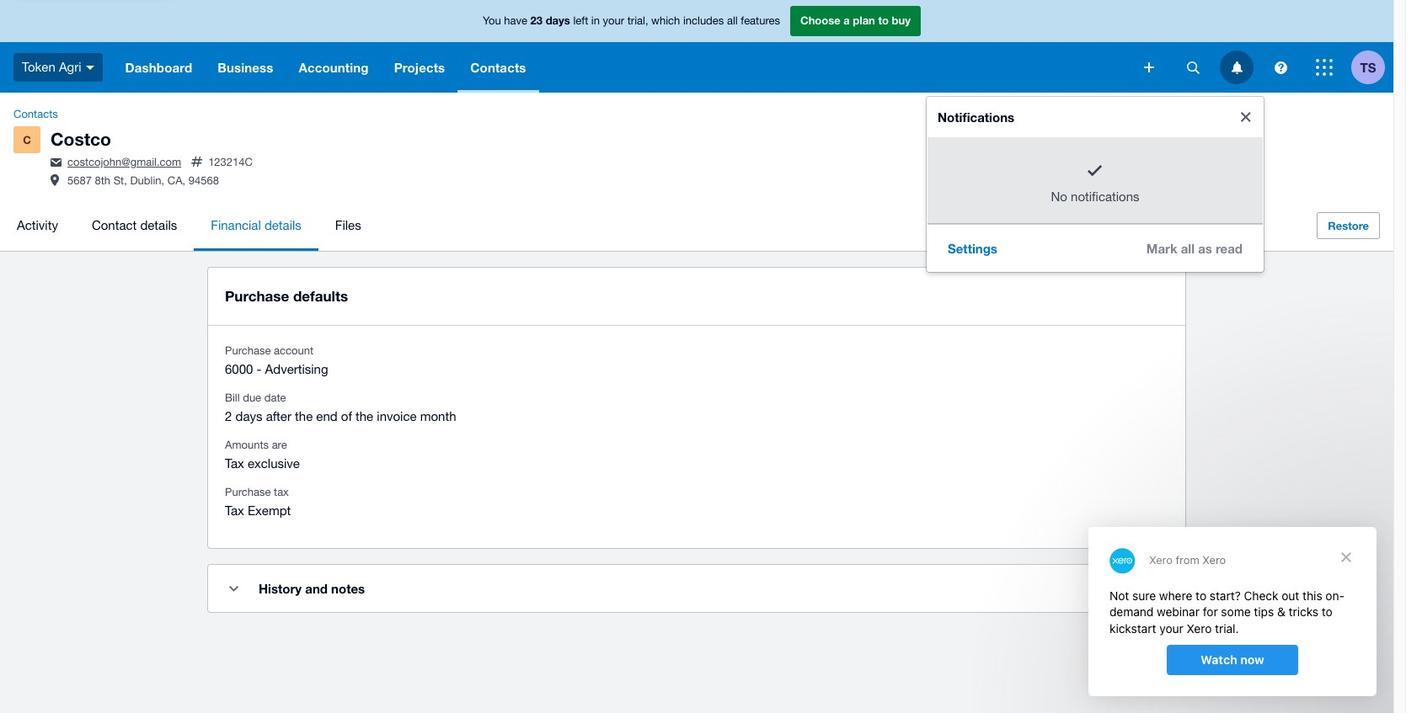 Task type: vqa. For each thing, say whether or not it's contained in the screenshot.
bottom Contacts
yes



Task type: locate. For each thing, give the bounding box(es) containing it.
days inside banner
[[546, 14, 571, 27]]

mark all as read button
[[1134, 231, 1257, 265]]

1 vertical spatial purchase
[[225, 345, 271, 358]]

-
[[257, 363, 262, 377]]

2 vertical spatial purchase
[[225, 487, 271, 499]]

0 vertical spatial purchase
[[225, 288, 289, 305]]

details right financial
[[265, 218, 302, 233]]

0 vertical spatial all
[[727, 15, 738, 27]]

contacts button
[[458, 42, 539, 93]]

2
[[225, 410, 232, 424]]

bill
[[225, 392, 240, 405]]

svg image
[[1317, 59, 1334, 76], [1187, 61, 1200, 74], [1275, 61, 1288, 74], [1145, 62, 1155, 72], [86, 66, 94, 70]]

details for contact details
[[140, 218, 177, 233]]

1 horizontal spatial details
[[265, 218, 302, 233]]

1 vertical spatial tax
[[225, 504, 244, 519]]

tax left exempt
[[225, 504, 244, 519]]

1 horizontal spatial days
[[546, 14, 571, 27]]

financial
[[211, 218, 261, 233]]

1 the from the left
[[295, 410, 313, 424]]

2 purchase from the top
[[225, 345, 271, 358]]

group inside banner
[[927, 97, 1264, 272]]

1 vertical spatial all
[[1182, 241, 1195, 256]]

details for financial details
[[265, 218, 302, 233]]

1 vertical spatial contacts
[[13, 108, 58, 121]]

purchase up 6000
[[225, 345, 271, 358]]

history and notes
[[259, 582, 365, 597]]

tax inside purchase tax tax exempt
[[225, 504, 244, 519]]

tax for tax exempt
[[225, 504, 244, 519]]

business
[[218, 60, 274, 75]]

0 vertical spatial contacts
[[471, 60, 526, 75]]

date
[[264, 392, 286, 405]]

your
[[603, 15, 625, 27]]

costcojohn@gmail.com
[[67, 156, 181, 169]]

the left the end
[[295, 410, 313, 424]]

the right of
[[356, 410, 374, 424]]

add note
[[1121, 583, 1168, 596]]

1 purchase from the top
[[225, 288, 289, 305]]

tax
[[225, 457, 244, 471], [225, 504, 244, 519]]

plan
[[853, 14, 876, 27]]

as
[[1199, 241, 1213, 256]]

23
[[531, 14, 543, 27]]

restore button
[[1318, 213, 1381, 240]]

contacts inside 'contacts' popup button
[[471, 60, 526, 75]]

notes
[[331, 582, 365, 597]]

days down due
[[236, 410, 263, 424]]

1 horizontal spatial contacts
[[471, 60, 526, 75]]

purchase account 6000 - advertising
[[225, 345, 328, 377]]

purchase up exempt
[[225, 487, 271, 499]]

end
[[316, 410, 338, 424]]

menu
[[0, 201, 1294, 251]]

0 horizontal spatial all
[[727, 15, 738, 27]]

group
[[927, 97, 1264, 272]]

details right contact on the top left of page
[[140, 218, 177, 233]]

days
[[546, 14, 571, 27], [236, 410, 263, 424]]

which
[[652, 15, 681, 27]]

svg image inside token agri popup button
[[86, 66, 94, 70]]

tax inside "amounts are tax exclusive"
[[225, 457, 244, 471]]

contacts link
[[7, 106, 65, 123]]

5687 8th st, dublin, ca, 94568
[[67, 175, 219, 187]]

contacts inside contacts link
[[13, 108, 58, 121]]

exclusive
[[248, 457, 300, 471]]

billing address image
[[51, 174, 59, 186]]

contacts down the you
[[471, 60, 526, 75]]

advertising
[[265, 363, 328, 377]]

token
[[22, 60, 55, 74]]

days right 23
[[546, 14, 571, 27]]

dublin,
[[130, 175, 165, 187]]

purchase
[[225, 288, 289, 305], [225, 345, 271, 358], [225, 487, 271, 499]]

0 horizontal spatial the
[[295, 410, 313, 424]]

0 vertical spatial days
[[546, 14, 571, 27]]

group containing notifications
[[927, 97, 1264, 272]]

financial details
[[211, 218, 302, 233]]

accounting
[[299, 60, 369, 75]]

1 details from the left
[[140, 218, 177, 233]]

choose
[[801, 14, 841, 27]]

contact details
[[92, 218, 177, 233]]

dialog
[[1089, 527, 1377, 697]]

and
[[305, 582, 328, 597]]

details
[[140, 218, 177, 233], [265, 218, 302, 233]]

history
[[259, 582, 302, 597]]

costco
[[51, 129, 111, 150]]

all
[[727, 15, 738, 27], [1182, 241, 1195, 256]]

business button
[[205, 42, 286, 93]]

contact
[[92, 218, 137, 233]]

purchase for purchase account 6000 - advertising
[[225, 345, 271, 358]]

all left features
[[727, 15, 738, 27]]

1 vertical spatial days
[[236, 410, 263, 424]]

1 horizontal spatial all
[[1182, 241, 1195, 256]]

defaults
[[293, 288, 348, 305]]

1 horizontal spatial the
[[356, 410, 374, 424]]

the
[[295, 410, 313, 424], [356, 410, 374, 424]]

8th
[[95, 175, 110, 187]]

purchase inside purchase account 6000 - advertising
[[225, 345, 271, 358]]

tax down the amounts
[[225, 457, 244, 471]]

mark
[[1147, 241, 1178, 256]]

toggle button
[[217, 572, 250, 606]]

1 tax from the top
[[225, 457, 244, 471]]

st,
[[114, 175, 127, 187]]

purchase for purchase tax tax exempt
[[225, 487, 271, 499]]

2 the from the left
[[356, 410, 374, 424]]

contacts for 'contacts' popup button
[[471, 60, 526, 75]]

0 horizontal spatial contacts
[[13, 108, 58, 121]]

2 details from the left
[[265, 218, 302, 233]]

exempt
[[248, 504, 291, 519]]

c
[[23, 133, 31, 147]]

purchase inside purchase tax tax exempt
[[225, 487, 271, 499]]

purchase left defaults
[[225, 288, 289, 305]]

mark all as read
[[1147, 241, 1243, 256]]

0 horizontal spatial details
[[140, 218, 177, 233]]

read
[[1216, 241, 1243, 256]]

trial,
[[628, 15, 649, 27]]

0 horizontal spatial days
[[236, 410, 263, 424]]

3 purchase from the top
[[225, 487, 271, 499]]

ca,
[[168, 175, 186, 187]]

2 tax from the top
[[225, 504, 244, 519]]

all left as at the right top of the page
[[1182, 241, 1195, 256]]

0 vertical spatial tax
[[225, 457, 244, 471]]

costcojohn@gmail.com link
[[67, 156, 181, 169]]

bill due date 2 days after the end of the invoice month
[[225, 392, 456, 424]]

after
[[266, 410, 292, 424]]

choose a plan to buy
[[801, 14, 911, 27]]

notifications
[[1072, 190, 1140, 204]]

buy
[[892, 14, 911, 27]]

banner
[[0, 0, 1394, 272]]

amounts are tax exclusive
[[225, 439, 300, 471]]

are
[[272, 439, 287, 452]]

contacts up 'c'
[[13, 108, 58, 121]]



Task type: describe. For each thing, give the bounding box(es) containing it.
purchase for purchase defaults
[[225, 288, 289, 305]]

all inside button
[[1182, 241, 1195, 256]]

you
[[483, 15, 501, 27]]

activity button
[[0, 201, 75, 251]]

purchase tax tax exempt
[[225, 487, 291, 519]]

restore
[[1329, 219, 1370, 233]]

amounts
[[225, 439, 269, 452]]

tax for tax exclusive
[[225, 457, 244, 471]]

token agri
[[22, 60, 81, 74]]

files
[[335, 218, 361, 233]]

left
[[574, 15, 589, 27]]

due
[[243, 392, 261, 405]]

no
[[1052, 190, 1068, 204]]

invoice
[[377, 410, 417, 424]]

add note button
[[1110, 576, 1179, 603]]

agri
[[59, 60, 81, 74]]

email image
[[51, 158, 62, 167]]

note
[[1145, 583, 1168, 596]]

days inside 'bill due date 2 days after the end of the invoice month'
[[236, 410, 263, 424]]

token agri button
[[0, 42, 113, 93]]

account
[[274, 345, 314, 358]]

6000
[[225, 363, 253, 377]]

ts
[[1361, 59, 1377, 75]]

in
[[592, 15, 600, 27]]

settings
[[948, 241, 998, 256]]

contact details button
[[75, 201, 194, 251]]

month
[[420, 410, 456, 424]]

settings button
[[935, 231, 1011, 265]]

of
[[341, 410, 352, 424]]

includes
[[684, 15, 724, 27]]

files button
[[318, 201, 378, 251]]

activity
[[17, 218, 58, 233]]

you have 23 days left in your trial, which includes all features
[[483, 14, 781, 27]]

projects button
[[382, 42, 458, 93]]

have
[[504, 15, 528, 27]]

5687
[[67, 175, 92, 187]]

no notifications
[[1052, 190, 1140, 204]]

dashboard
[[125, 60, 192, 75]]

banner containing ts
[[0, 0, 1394, 272]]

all inside you have 23 days left in your trial, which includes all features
[[727, 15, 738, 27]]

add
[[1121, 583, 1142, 596]]

accounting button
[[286, 42, 382, 93]]

purchase defaults
[[225, 288, 348, 305]]

tax
[[274, 487, 289, 499]]

dashboard link
[[113, 42, 205, 93]]

contacts for contacts link
[[13, 108, 58, 121]]

features
[[741, 15, 781, 27]]

account number image
[[191, 157, 202, 167]]

94568
[[189, 175, 219, 187]]

123214c
[[208, 156, 253, 169]]

projects
[[394, 60, 445, 75]]

toggle image
[[229, 586, 238, 592]]

notifications
[[938, 110, 1015, 125]]

financial details button
[[194, 201, 318, 251]]

to
[[879, 14, 889, 27]]

ts button
[[1352, 42, 1394, 93]]

a
[[844, 14, 850, 27]]

svg image
[[1232, 61, 1243, 74]]

menu containing activity
[[0, 201, 1294, 251]]



